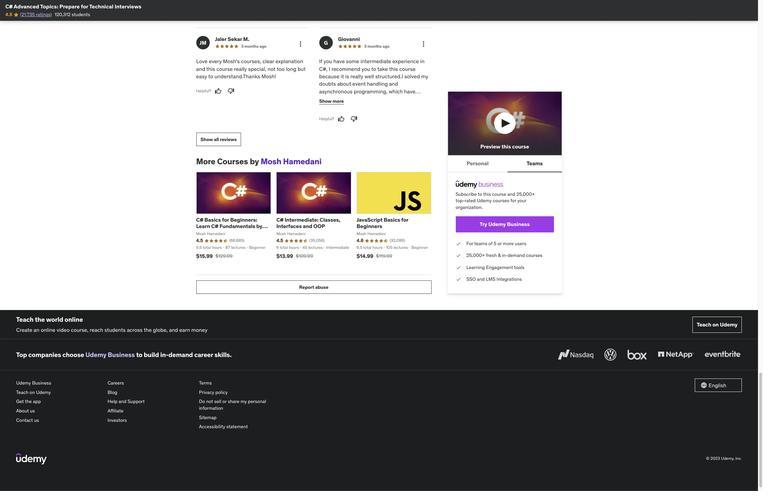 Task type: locate. For each thing, give the bounding box(es) containing it.
interviews
[[115, 3, 141, 10]]

4.5
[[5, 12, 12, 18], [196, 238, 203, 244], [277, 238, 283, 244]]

reach
[[90, 327, 103, 334]]

0 vertical spatial us
[[30, 408, 35, 414]]

0 horizontal spatial 4.5
[[5, 12, 12, 18]]

about
[[16, 408, 29, 414]]

really up the event
[[351, 73, 363, 80]]

for inside c# basics for beginners: learn c# fundamentals by coding
[[222, 217, 229, 223]]

mosh hamedani
[[196, 231, 226, 236]]

1 horizontal spatial 3
[[364, 44, 367, 49]]

giovanni
[[338, 36, 360, 42]]

by right fundamentals
[[257, 223, 263, 230]]

to inside subscribe to this course and 25,000+ top‑rated udemy courses for your organization.
[[478, 191, 482, 197]]

1 horizontal spatial you
[[362, 65, 370, 72]]

this inside if you have some intermediate experience in c#, i recommend you to take this course because it is really well structured.
[[389, 65, 398, 72]]

some
[[346, 58, 359, 65]]

0 vertical spatial 25,000+
[[517, 191, 535, 197]]

business down "across"
[[108, 351, 135, 359]]

2 months from the left
[[368, 44, 382, 49]]

a
[[350, 96, 353, 102]]

1 basics from the left
[[205, 217, 221, 223]]

0 vertical spatial my
[[421, 73, 429, 80]]

have inside i solved my doubts about event handling and asynchronous programming, which have always been a bit obscure topics for me.
[[404, 88, 416, 95]]

0 horizontal spatial not
[[206, 399, 213, 405]]

handling
[[367, 81, 388, 87]]

teach for on
[[697, 322, 712, 328]]

1 vertical spatial the
[[144, 327, 152, 334]]

1 horizontal spatial teach on udemy link
[[693, 317, 742, 333]]

mosh inside javascript basics for beginners mosh hamedani
[[357, 231, 367, 236]]

0 vertical spatial in-
[[502, 253, 508, 259]]

1 vertical spatial not
[[206, 399, 213, 405]]

and right help
[[119, 399, 127, 405]]

lectures down 66685 reviews element
[[231, 245, 246, 250]]

mark review by jaler sekar m. as helpful image
[[215, 88, 222, 95]]

really down mosh's
[[234, 65, 247, 72]]

personal
[[467, 160, 489, 167]]

have up me.
[[404, 88, 416, 95]]

0 vertical spatial you
[[324, 58, 332, 65]]

1 horizontal spatial basics
[[384, 217, 400, 223]]

preview this course button
[[448, 91, 562, 156]]

choose
[[63, 351, 84, 359]]

but
[[298, 65, 306, 72]]

netapp image
[[657, 348, 696, 363]]

doubts
[[319, 81, 336, 87]]

to right easy
[[208, 73, 213, 80]]

0 horizontal spatial ago
[[260, 44, 267, 49]]

additional actions for review by giovanni image
[[420, 40, 428, 48]]

c# intermediate: classes, interfaces and oop mosh hamedani
[[277, 217, 341, 236]]

tools
[[514, 265, 525, 271]]

i left solved on the right of page
[[402, 73, 403, 80]]

1 vertical spatial teach on udemy link
[[16, 388, 102, 398]]

0 horizontal spatial 3 months ago
[[241, 44, 267, 49]]

4.5 up 6
[[277, 238, 283, 244]]

1 horizontal spatial demand
[[508, 253, 525, 259]]

course down experience
[[400, 65, 416, 72]]

show
[[319, 98, 332, 104], [201, 136, 213, 143]]

online up course,
[[65, 316, 83, 324]]

for inside i solved my doubts about event handling and asynchronous programming, which have always been a bit obscure topics for me.
[[398, 96, 405, 102]]

courses down users
[[526, 253, 543, 259]]

an
[[34, 327, 39, 334]]

25,000+ up learning
[[467, 253, 485, 259]]

privacy policy link
[[199, 388, 285, 398]]

this up structured.
[[389, 65, 398, 72]]

i inside i solved my doubts about event handling and asynchronous programming, which have always been a bit obscure topics for me.
[[402, 73, 403, 80]]

lectures
[[231, 245, 246, 250], [308, 245, 323, 250], [394, 245, 408, 250]]

contact
[[16, 418, 33, 424]]

1 horizontal spatial show
[[319, 98, 332, 104]]

1 vertical spatial xsmall image
[[456, 277, 461, 283]]

or inside the terms privacy policy do not sell or share my personal information sitemap accessibility statement
[[223, 399, 227, 405]]

event
[[353, 81, 366, 87]]

on up app
[[30, 390, 35, 396]]

1 vertical spatial xsmall image
[[456, 253, 461, 259]]

2 xsmall image from the top
[[456, 277, 461, 283]]

course up the teams
[[512, 143, 529, 150]]

0 horizontal spatial or
[[223, 399, 227, 405]]

accessibility statement link
[[199, 423, 285, 432]]

affiliate link
[[108, 407, 194, 416]]

preview
[[481, 143, 501, 150]]

hours up the $15.99 $129.99
[[212, 245, 222, 250]]

the up an
[[35, 316, 45, 324]]

earn
[[179, 327, 190, 334]]

investors
[[108, 418, 127, 424]]

engagement
[[486, 265, 513, 271]]

teach on udemy link up 'about us' link
[[16, 388, 102, 398]]

udemy
[[477, 198, 492, 204], [489, 221, 506, 228], [720, 322, 738, 328], [85, 351, 106, 359], [16, 380, 31, 387], [36, 390, 51, 396]]

0 vertical spatial not
[[268, 65, 276, 72]]

more left users
[[503, 241, 514, 247]]

integrations
[[497, 277, 522, 283]]

mosh
[[261, 156, 282, 167], [196, 231, 206, 236], [277, 231, 286, 236], [357, 231, 367, 236]]

1 vertical spatial us
[[34, 418, 39, 424]]

1 horizontal spatial my
[[421, 73, 429, 80]]

try udemy business link
[[456, 216, 554, 233]]

on
[[713, 322, 719, 328], [30, 390, 35, 396]]

1 horizontal spatial business
[[108, 351, 135, 359]]

c# up coding
[[196, 217, 203, 223]]

0 horizontal spatial 3
[[241, 44, 244, 49]]

show left all
[[201, 136, 213, 143]]

business inside udemy business teach on udemy get the app about us contact us
[[32, 380, 51, 387]]

xsmall image left sso
[[456, 277, 461, 283]]

and up which
[[389, 81, 398, 87]]

0 horizontal spatial total
[[203, 245, 211, 250]]

course,
[[71, 327, 88, 334]]

0 horizontal spatial the
[[25, 399, 32, 405]]

udemy up organization.
[[477, 198, 492, 204]]

small image
[[701, 383, 708, 389]]

1 horizontal spatial 25,000+
[[517, 191, 535, 197]]

hours up "$13.99 $109.99"
[[289, 245, 299, 250]]

1 horizontal spatial hours
[[289, 245, 299, 250]]

xsmall image for for
[[456, 241, 461, 247]]

6
[[277, 245, 279, 250]]

3 for jaler sekar m.
[[241, 44, 244, 49]]

1 horizontal spatial have
[[404, 88, 416, 95]]

udemy up the get
[[16, 380, 31, 387]]

this right preview
[[502, 143, 511, 150]]

inc.
[[736, 457, 742, 462]]

report abuse
[[299, 284, 329, 290]]

2 horizontal spatial 4.5
[[277, 238, 283, 244]]

careers blog help and support affiliate investors
[[108, 380, 145, 424]]

1 beginner from the left
[[249, 245, 266, 250]]

0 vertical spatial the
[[35, 316, 45, 324]]

c# left advanced
[[5, 3, 13, 10]]

1 xsmall image from the top
[[456, 241, 461, 247]]

total for $15.99
[[203, 245, 211, 250]]

1 horizontal spatial beginner
[[412, 245, 428, 250]]

beginner for c# basics for beginners: learn c# fundamentals by coding
[[249, 245, 266, 250]]

thanks
[[243, 73, 260, 80]]

students right reach
[[105, 327, 126, 334]]

business up app
[[32, 380, 51, 387]]

or right 5
[[498, 241, 502, 247]]

0 horizontal spatial business
[[32, 380, 51, 387]]

and inside subscribe to this course and 25,000+ top‑rated udemy courses for your organization.
[[508, 191, 516, 197]]

0 horizontal spatial have
[[334, 58, 345, 65]]

0 horizontal spatial helpful?
[[196, 88, 211, 93]]

0 horizontal spatial my
[[241, 399, 247, 405]]

lectures down 35056 reviews element on the left top of page
[[308, 245, 323, 250]]

learning
[[467, 265, 485, 271]]

1 xsmall image from the top
[[456, 265, 461, 271]]

1 horizontal spatial total
[[280, 245, 288, 250]]

students down c# advanced topics: prepare for technical interviews
[[72, 12, 90, 18]]

2 hours from the left
[[289, 245, 299, 250]]

1 horizontal spatial months
[[368, 44, 382, 49]]

course inside love every mosh's courses, clear explanation and this course really special, not too long but easy to understand.
[[217, 65, 233, 72]]

1 vertical spatial you
[[362, 65, 370, 72]]

0 horizontal spatial show
[[201, 136, 213, 143]]

1 vertical spatial 25,000+
[[467, 253, 485, 259]]

for inside javascript basics for beginners mosh hamedani
[[402, 217, 409, 223]]

teach inside 'teach the world online create an online video course, reach students across the globe, and earn money'
[[16, 316, 34, 324]]

months for giovanni
[[368, 44, 382, 49]]

udemy business image
[[456, 181, 503, 189]]

and inside c# intermediate: classes, interfaces and oop mosh hamedani
[[303, 223, 312, 230]]

0 vertical spatial business
[[507, 221, 530, 228]]

2 ago from the left
[[383, 44, 390, 49]]

total for $14.99
[[363, 245, 372, 250]]

1 vertical spatial helpful?
[[319, 116, 334, 121]]

xsmall image left for
[[456, 241, 461, 247]]

helpful?
[[196, 88, 211, 93], [319, 116, 334, 121]]

and up easy
[[196, 65, 205, 72]]

for left your
[[511, 198, 517, 204]]

obscure
[[362, 96, 381, 102]]

terms privacy policy do not sell or share my personal information sitemap accessibility statement
[[199, 380, 266, 430]]

©
[[707, 457, 710, 462]]

1 months from the left
[[245, 44, 259, 49]]

3 total from the left
[[363, 245, 372, 250]]

0 horizontal spatial hours
[[212, 245, 222, 250]]

udemy business link up the 'get the app' link
[[16, 379, 102, 388]]

try
[[480, 221, 487, 228]]

courses left your
[[493, 198, 510, 204]]

you
[[324, 58, 332, 65], [362, 65, 370, 72]]

0 horizontal spatial beginner
[[249, 245, 266, 250]]

1 horizontal spatial helpful?
[[319, 116, 334, 121]]

2 horizontal spatial lectures
[[394, 245, 408, 250]]

try udemy business
[[480, 221, 530, 228]]

1 vertical spatial by
[[257, 223, 263, 230]]

recommend
[[332, 65, 361, 72]]

more inside button
[[333, 98, 344, 104]]

this inside love every mosh's courses, clear explanation and this course really special, not too long but easy to understand.
[[206, 65, 215, 72]]

3 lectures from the left
[[394, 245, 408, 250]]

0 horizontal spatial months
[[245, 44, 259, 49]]

tab list containing personal
[[448, 156, 562, 172]]

helpful? left mark review by jaler sekar m. as helpful icon
[[196, 88, 211, 93]]

2 horizontal spatial hours
[[373, 245, 383, 250]]

0 horizontal spatial online
[[41, 327, 55, 334]]

1 vertical spatial in-
[[160, 351, 169, 359]]

my
[[421, 73, 429, 80], [241, 399, 247, 405]]

helpful? left "mark review by giovanni as helpful" icon
[[319, 116, 334, 121]]

hamedani
[[283, 156, 322, 167], [207, 231, 226, 236], [287, 231, 306, 236], [368, 231, 386, 236]]

months up intermediate
[[368, 44, 382, 49]]

not up mosh!
[[268, 65, 276, 72]]

0 vertical spatial students
[[72, 12, 90, 18]]

terms
[[199, 380, 212, 387]]

basics for c#
[[205, 217, 221, 223]]

beginner right '105 lectures'
[[412, 245, 428, 250]]

volkswagen image
[[603, 348, 618, 363]]

to down udemy business image
[[478, 191, 482, 197]]

show inside button
[[319, 98, 332, 104]]

4.5 up 5.5
[[196, 238, 203, 244]]

months down m.
[[245, 44, 259, 49]]

ago up intermediate
[[383, 44, 390, 49]]

for up 120,312 students
[[81, 3, 88, 10]]

beginners
[[357, 223, 382, 230]]

this down udemy business image
[[483, 191, 491, 197]]

basics inside c# basics for beginners: learn c# fundamentals by coding
[[205, 217, 221, 223]]

english button
[[695, 379, 742, 393]]

35056 reviews element
[[310, 238, 325, 244]]

you right if
[[324, 58, 332, 65]]

2 total from the left
[[280, 245, 288, 250]]

1 horizontal spatial online
[[65, 316, 83, 324]]

3 months ago down m.
[[241, 44, 267, 49]]

0 vertical spatial xsmall image
[[456, 241, 461, 247]]

jm
[[200, 39, 206, 46]]

video
[[57, 327, 70, 334]]

1 vertical spatial students
[[105, 327, 126, 334]]

and
[[196, 65, 205, 72], [389, 81, 398, 87], [508, 191, 516, 197], [303, 223, 312, 230], [477, 277, 485, 283], [169, 327, 178, 334], [119, 399, 127, 405]]

2 3 from the left
[[364, 44, 367, 49]]

have inside if you have some intermediate experience in c#, i recommend you to take this course because it is really well structured.
[[334, 58, 345, 65]]

business up users
[[507, 221, 530, 228]]

nasdaq image
[[557, 348, 595, 363]]

and left oop
[[303, 223, 312, 230]]

my down privacy policy link
[[241, 399, 247, 405]]

mosh hamedani link
[[261, 156, 322, 167]]

to inside if you have some intermediate experience in c#, i recommend you to take this course because it is really well structured.
[[372, 65, 376, 72]]

i right the c#,
[[329, 65, 330, 72]]

c# left intermediate:
[[277, 217, 284, 223]]

2 horizontal spatial the
[[144, 327, 152, 334]]

3 hours from the left
[[373, 245, 383, 250]]

every
[[209, 58, 222, 65]]

6.5
[[357, 245, 363, 250]]

1 3 from the left
[[241, 44, 244, 49]]

globe,
[[153, 327, 168, 334]]

0 vertical spatial or
[[498, 241, 502, 247]]

1 horizontal spatial really
[[351, 73, 363, 80]]

1 total from the left
[[203, 245, 211, 250]]

teach on udemy link up eventbrite image
[[693, 317, 742, 333]]

teams
[[475, 241, 488, 247]]

on up eventbrite image
[[713, 322, 719, 328]]

1 horizontal spatial on
[[713, 322, 719, 328]]

my right solved on the right of page
[[421, 73, 429, 80]]

and inside 'teach the world online create an online video course, reach students across the globe, and earn money'
[[169, 327, 178, 334]]

2 xsmall image from the top
[[456, 253, 461, 259]]

create
[[16, 327, 32, 334]]

javascript
[[357, 217, 383, 223]]

2 vertical spatial the
[[25, 399, 32, 405]]

1 vertical spatial have
[[404, 88, 416, 95]]

0 horizontal spatial i
[[329, 65, 330, 72]]

users
[[515, 241, 527, 247]]

1 horizontal spatial not
[[268, 65, 276, 72]]

0 horizontal spatial you
[[324, 58, 332, 65]]

2 beginner from the left
[[412, 245, 428, 250]]

for left beginners: at top left
[[222, 217, 229, 223]]

courses,
[[241, 58, 261, 65]]

1 vertical spatial demand
[[169, 351, 193, 359]]

additional actions for review by jaler sekar m. image
[[297, 40, 305, 48]]

coding
[[196, 230, 214, 236]]

students inside 'teach the world online create an online video course, reach students across the globe, and earn money'
[[105, 327, 126, 334]]

1 horizontal spatial courses
[[526, 253, 543, 259]]

1 vertical spatial on
[[30, 390, 35, 396]]

by right courses
[[250, 156, 259, 167]]

(32,086)
[[390, 238, 405, 243]]

demand left career
[[169, 351, 193, 359]]

0 vertical spatial on
[[713, 322, 719, 328]]

or right sell in the bottom of the page
[[223, 399, 227, 405]]

asynchronous
[[319, 88, 353, 95]]

0 vertical spatial online
[[65, 316, 83, 324]]

if you have some intermediate experience in c#, i recommend you to take this course because it is really well structured.
[[319, 58, 425, 80]]

0 horizontal spatial more
[[333, 98, 344, 104]]

basics up "mosh hamedani"
[[205, 217, 221, 223]]

1 vertical spatial courses
[[526, 253, 543, 259]]

xsmall image
[[456, 265, 461, 271], [456, 277, 461, 283]]

teach inside udemy business teach on udemy get the app about us contact us
[[16, 390, 29, 396]]

1 hours from the left
[[212, 245, 222, 250]]

basics up (32,086)
[[384, 217, 400, 223]]

0 vertical spatial have
[[334, 58, 345, 65]]

do not sell or share my personal information button
[[199, 398, 285, 414]]

0 horizontal spatial basics
[[205, 217, 221, 223]]

basics inside javascript basics for beginners mosh hamedani
[[384, 217, 400, 223]]

show down asynchronous
[[319, 98, 332, 104]]

1 lectures from the left
[[231, 245, 246, 250]]

show for show more
[[319, 98, 332, 104]]

3 months ago up intermediate
[[364, 44, 390, 49]]

not
[[268, 65, 276, 72], [206, 399, 213, 405]]

course up understand.
[[217, 65, 233, 72]]

beginner left 6
[[249, 245, 266, 250]]

this down every
[[206, 65, 215, 72]]

&
[[498, 253, 501, 259]]

0 vertical spatial demand
[[508, 253, 525, 259]]

2 vertical spatial business
[[32, 380, 51, 387]]

1 vertical spatial my
[[241, 399, 247, 405]]

0 vertical spatial courses
[[493, 198, 510, 204]]

online right an
[[41, 327, 55, 334]]

0 vertical spatial by
[[250, 156, 259, 167]]

my inside i solved my doubts about event handling and asynchronous programming, which have always been a bit obscure topics for me.
[[421, 73, 429, 80]]

c# inside c# intermediate: classes, interfaces and oop mosh hamedani
[[277, 217, 284, 223]]

for left me.
[[398, 96, 405, 102]]

1 horizontal spatial 4.5
[[196, 238, 203, 244]]

1 ago from the left
[[260, 44, 267, 49]]

0 vertical spatial more
[[333, 98, 344, 104]]

and left earn
[[169, 327, 178, 334]]

0 vertical spatial xsmall image
[[456, 265, 461, 271]]

the left globe,
[[144, 327, 152, 334]]

show more button
[[319, 95, 344, 108]]

always
[[319, 96, 335, 102]]

demand up tools in the bottom of the page
[[508, 253, 525, 259]]

on inside udemy business teach on udemy get the app about us contact us
[[30, 390, 35, 396]]

more down asynchronous
[[333, 98, 344, 104]]

1 vertical spatial really
[[351, 73, 363, 80]]

advanced
[[14, 3, 39, 10]]

c# for c# advanced topics: prepare for technical interviews
[[5, 3, 13, 10]]

2 3 months ago from the left
[[364, 44, 390, 49]]

0 horizontal spatial courses
[[493, 198, 510, 204]]

tab list
[[448, 156, 562, 172]]

not inside the terms privacy policy do not sell or share my personal information sitemap accessibility statement
[[206, 399, 213, 405]]

for up (32,086)
[[402, 217, 409, 223]]

4.5 left (21,735
[[5, 12, 12, 18]]

in- right the &
[[502, 253, 508, 259]]

total right 5.5
[[203, 245, 211, 250]]

0 horizontal spatial on
[[30, 390, 35, 396]]

the right the get
[[25, 399, 32, 405]]

you up 'well'
[[362, 65, 370, 72]]

2 basics from the left
[[384, 217, 400, 223]]

udemy business link down reach
[[85, 351, 135, 359]]

0 vertical spatial i
[[329, 65, 330, 72]]

4.5 for c# intermediate: classes, interfaces and oop
[[277, 238, 283, 244]]

not up information
[[206, 399, 213, 405]]

basics for hamedani
[[384, 217, 400, 223]]

lms
[[486, 277, 496, 283]]

been
[[337, 96, 349, 102]]

months
[[245, 44, 259, 49], [368, 44, 382, 49]]

3 months ago
[[241, 44, 267, 49], [364, 44, 390, 49]]

hours for $13.99
[[289, 245, 299, 250]]

total right 6.5
[[363, 245, 372, 250]]

which
[[389, 88, 403, 95]]

my inside the terms privacy policy do not sell or share my personal information sitemap accessibility statement
[[241, 399, 247, 405]]

1 3 months ago from the left
[[241, 44, 267, 49]]

ago for clear
[[260, 44, 267, 49]]

3 up intermediate
[[364, 44, 367, 49]]

show inside button
[[201, 136, 213, 143]]

xsmall image
[[456, 241, 461, 247], [456, 253, 461, 259]]

$109.99
[[296, 253, 313, 259]]

total right 6
[[280, 245, 288, 250]]

$14.99
[[357, 253, 374, 260]]

lectures for $14.99
[[394, 245, 408, 250]]

25,000+
[[517, 191, 535, 197], [467, 253, 485, 259]]

1 vertical spatial i
[[402, 73, 403, 80]]

lectures down 32086 reviews element
[[394, 245, 408, 250]]

courses
[[493, 198, 510, 204], [526, 253, 543, 259]]

ago up clear
[[260, 44, 267, 49]]

2 lectures from the left
[[308, 245, 323, 250]]

us right about
[[30, 408, 35, 414]]

teams button
[[508, 156, 562, 172]]

and up try udemy business
[[508, 191, 516, 197]]

2023
[[711, 457, 721, 462]]

help and support link
[[108, 398, 194, 407]]

0 vertical spatial teach on udemy link
[[693, 317, 742, 333]]

terms link
[[199, 379, 285, 388]]

0 vertical spatial helpful?
[[196, 88, 211, 93]]

top‑rated
[[456, 198, 476, 204]]

hours up $14.99 $119.99 at the bottom of the page
[[373, 245, 383, 250]]

statement
[[226, 424, 248, 430]]

xsmall image left learning
[[456, 265, 461, 271]]

course inside subscribe to this course and 25,000+ top‑rated udemy courses for your organization.
[[492, 191, 507, 197]]

1 vertical spatial show
[[201, 136, 213, 143]]

1 vertical spatial business
[[108, 351, 135, 359]]



Task type: vqa. For each thing, say whether or not it's contained in the screenshot.
No courses yet...
no



Task type: describe. For each thing, give the bounding box(es) containing it.
oop
[[314, 223, 325, 230]]

javascript basics for beginners link
[[357, 217, 409, 230]]

105
[[386, 245, 393, 250]]

lectures for $15.99
[[231, 245, 246, 250]]

(35,056)
[[310, 238, 325, 243]]

money
[[191, 327, 208, 334]]

to left build
[[136, 351, 143, 359]]

prepare
[[60, 3, 80, 10]]

hours for $15.99
[[212, 245, 222, 250]]

3 months ago for jaler sekar m.
[[241, 44, 267, 49]]

udemy up eventbrite image
[[720, 322, 738, 328]]

in
[[421, 58, 425, 65]]

top companies choose udemy business to build in-demand career skills.
[[16, 351, 232, 359]]

4.6
[[357, 238, 364, 244]]

1 vertical spatial udemy business link
[[16, 379, 102, 388]]

technical
[[89, 3, 113, 10]]

share
[[228, 399, 240, 405]]

$119.99
[[376, 253, 392, 259]]

25,000+ inside subscribe to this course and 25,000+ top‑rated udemy courses for your organization.
[[517, 191, 535, 197]]

eventbrite image
[[704, 348, 742, 363]]

really inside love every mosh's courses, clear explanation and this course really special, not too long but easy to understand.
[[234, 65, 247, 72]]

blog link
[[108, 388, 194, 398]]

c# for c# intermediate: classes, interfaces and oop mosh hamedani
[[277, 217, 284, 223]]

udemy business teach on udemy get the app about us contact us
[[16, 380, 51, 424]]

mark review by giovanni as helpful image
[[338, 116, 345, 122]]

udemy right choose
[[85, 351, 106, 359]]

and right sso
[[477, 277, 485, 283]]

udemy up app
[[36, 390, 51, 396]]

more courses by mosh hamedani
[[196, 156, 322, 167]]

top
[[16, 351, 27, 359]]

beginner for javascript basics for beginners
[[412, 245, 428, 250]]

more
[[196, 156, 216, 167]]

accessibility
[[199, 424, 225, 430]]

get the app link
[[16, 398, 102, 407]]

0 vertical spatial udemy business link
[[85, 351, 135, 359]]

course inside button
[[512, 143, 529, 150]]

mosh inside c# intermediate: classes, interfaces and oop mosh hamedani
[[277, 231, 286, 236]]

support
[[128, 399, 145, 405]]

jaler sekar m.
[[215, 36, 249, 42]]

sekar
[[228, 36, 242, 42]]

mosh's
[[223, 58, 240, 65]]

5
[[494, 241, 497, 247]]

and inside i solved my doubts about event handling and asynchronous programming, which have always been a bit obscure topics for me.
[[389, 81, 398, 87]]

teach for the
[[16, 316, 34, 324]]

too
[[277, 65, 285, 72]]

hours for $14.99
[[373, 245, 383, 250]]

about
[[337, 81, 351, 87]]

teams
[[527, 160, 543, 167]]

helpful? for "mark review by giovanni as helpful" icon
[[319, 116, 334, 121]]

show more
[[319, 98, 344, 104]]

well
[[365, 73, 374, 80]]

do
[[199, 399, 205, 405]]

explanation
[[276, 58, 303, 65]]

32086 reviews element
[[390, 238, 405, 244]]

this inside button
[[502, 143, 511, 150]]

sell
[[214, 399, 221, 405]]

this inside subscribe to this course and 25,000+ top‑rated udemy courses for your organization.
[[483, 191, 491, 197]]

careers link
[[108, 379, 194, 388]]

120,312
[[55, 12, 70, 18]]

udemy right 'try'
[[489, 221, 506, 228]]

lectures for $13.99
[[308, 245, 323, 250]]

87
[[226, 245, 230, 250]]

courses inside subscribe to this course and 25,000+ top‑rated udemy courses for your organization.
[[493, 198, 510, 204]]

c# up "mosh hamedani"
[[211, 223, 218, 230]]

months for jaler sekar m.
[[245, 44, 259, 49]]

teach the world online create an online video course, reach students across the globe, and earn money
[[16, 316, 208, 334]]

show for show all reviews
[[201, 136, 213, 143]]

0 horizontal spatial demand
[[169, 351, 193, 359]]

personal
[[248, 399, 266, 405]]

box image
[[626, 348, 649, 363]]

2 horizontal spatial business
[[507, 221, 530, 228]]

by inside c# basics for beginners: learn c# fundamentals by coding
[[257, 223, 263, 230]]

3 months ago for giovanni
[[364, 44, 390, 49]]

help
[[108, 399, 118, 405]]

45 lectures
[[303, 245, 323, 250]]

subscribe to this course and 25,000+ top‑rated udemy courses for your organization.
[[456, 191, 535, 211]]

total for $13.99
[[280, 245, 288, 250]]

bit
[[354, 96, 360, 102]]

and inside careers blog help and support affiliate investors
[[119, 399, 127, 405]]

take
[[378, 65, 388, 72]]

xsmall image for learning
[[456, 265, 461, 271]]

javascript basics for beginners mosh hamedani
[[357, 217, 409, 236]]

of
[[489, 241, 493, 247]]

sso
[[467, 277, 476, 283]]

i inside if you have some intermediate experience in c#, i recommend you to take this course because it is really well structured.
[[329, 65, 330, 72]]

udemy inside subscribe to this course and 25,000+ top‑rated udemy courses for your organization.
[[477, 198, 492, 204]]

1 vertical spatial more
[[503, 241, 514, 247]]

$14.99 $119.99
[[357, 253, 392, 260]]

classes,
[[320, 217, 341, 223]]

sso and lms integrations
[[467, 277, 522, 283]]

course inside if you have some intermediate experience in c#, i recommend you to take this course because it is really well structured.
[[400, 65, 416, 72]]

structured.
[[376, 73, 402, 80]]

1 horizontal spatial in-
[[502, 253, 508, 259]]

0 horizontal spatial in-
[[160, 351, 169, 359]]

me.
[[406, 96, 415, 102]]

really inside if you have some intermediate experience in c#, i recommend you to take this course because it is really well structured.
[[351, 73, 363, 80]]

hamedani inside c# intermediate: classes, interfaces and oop mosh hamedani
[[287, 231, 306, 236]]

sitemap
[[199, 415, 217, 421]]

to inside love every mosh's courses, clear explanation and this course really special, not too long but easy to understand.
[[208, 73, 213, 80]]

g
[[324, 39, 328, 46]]

solved
[[405, 73, 420, 80]]

ago for intermediate
[[383, 44, 390, 49]]

special,
[[248, 65, 266, 72]]

mosh!
[[262, 73, 276, 80]]

45
[[303, 245, 307, 250]]

xsmall image for sso
[[456, 277, 461, 283]]

xsmall image for 25,000+
[[456, 253, 461, 259]]

hamedani inside javascript basics for beginners mosh hamedani
[[368, 231, 386, 236]]

87 lectures
[[226, 245, 246, 250]]

report abuse button
[[196, 281, 432, 294]]

mark review by giovanni as unhelpful image
[[351, 116, 358, 122]]

beginners:
[[230, 217, 257, 223]]

0 horizontal spatial students
[[72, 12, 90, 18]]

app
[[33, 399, 41, 405]]

show all reviews button
[[196, 133, 241, 146]]

for inside subscribe to this course and 25,000+ top‑rated udemy courses for your organization.
[[511, 198, 517, 204]]

jaler
[[215, 36, 227, 42]]

mark review by jaler sekar m. as unhelpful image
[[228, 88, 234, 95]]

$129.99
[[216, 253, 233, 259]]

1 horizontal spatial the
[[35, 316, 45, 324]]

courses
[[217, 156, 248, 167]]

4.5 for c# basics for beginners: learn c# fundamentals by coding
[[196, 238, 203, 244]]

c# intermediate: classes, interfaces and oop link
[[277, 217, 341, 230]]

66685 reviews element
[[229, 238, 245, 244]]

udemy image
[[16, 454, 47, 465]]

your
[[518, 198, 527, 204]]

6 total hours
[[277, 245, 299, 250]]

across
[[127, 327, 143, 334]]

3 for giovanni
[[364, 44, 367, 49]]

and inside love every mosh's courses, clear explanation and this course really special, not too long but easy to understand.
[[196, 65, 205, 72]]

1 horizontal spatial or
[[498, 241, 502, 247]]

helpful? for mark review by jaler sekar m. as helpful icon
[[196, 88, 211, 93]]

not inside love every mosh's courses, clear explanation and this course really special, not too long but easy to understand.
[[268, 65, 276, 72]]

topics:
[[40, 3, 58, 10]]

c# for c# basics for beginners: learn c# fundamentals by coding
[[196, 217, 203, 223]]

it
[[341, 73, 344, 80]]

the inside udemy business teach on udemy get the app about us contact us
[[25, 399, 32, 405]]



